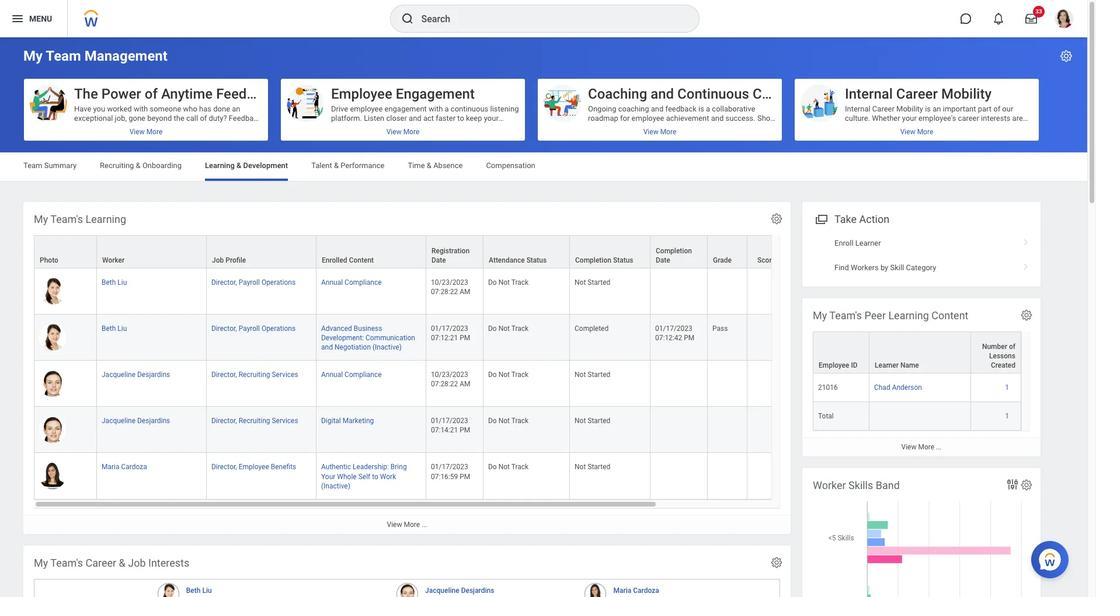Task type: locate. For each thing, give the bounding box(es) containing it.
5 do not track from the top
[[489, 464, 529, 472]]

... inside 'my team's learning' element
[[422, 521, 427, 529]]

1 employee's photo (jacqueline desjardins) image from the top
[[39, 371, 66, 398]]

and inside advanced business development: communication and negotiation (inactive)
[[321, 344, 333, 352]]

0 vertical spatial desjardins
[[137, 371, 170, 379]]

recruiting for annual compliance
[[239, 371, 270, 379]]

view more ... link up band
[[803, 438, 1041, 457]]

annual compliance link down negotiation
[[321, 369, 382, 379]]

0 for not started element inside the row
[[773, 464, 777, 472]]

tab list
[[12, 153, 1076, 181]]

& left onboarding
[[136, 161, 141, 170]]

configure my team's learning image
[[771, 213, 784, 226]]

compliance
[[345, 279, 382, 287], [345, 371, 382, 379]]

payroll for advanced business development: communication and negotiation (inactive)
[[239, 325, 260, 333]]

view for learning
[[387, 521, 402, 529]]

job inside popup button
[[212, 257, 224, 265]]

01/17/2023 inside 01/17/2023 07:14:21 pm
[[431, 417, 469, 426]]

job profile column header
[[207, 236, 317, 269]]

10/23/2023 down 07:12:21
[[431, 371, 469, 379]]

date for completion date
[[656, 257, 671, 265]]

not started inside row
[[575, 464, 611, 472]]

0 horizontal spatial maria cardoza link
[[102, 461, 147, 472]]

1 vertical spatial team
[[23, 161, 42, 170]]

director, employee benefits
[[212, 464, 296, 472]]

1 services from the top
[[272, 371, 298, 379]]

1 vertical spatial employee
[[819, 362, 850, 370]]

(inactive)
[[373, 344, 402, 352], [321, 482, 351, 491]]

2 director, payroll operations link from the top
[[212, 323, 296, 333]]

completion date column header
[[651, 236, 708, 269]]

1 07:28:22 from the top
[[431, 288, 458, 296]]

0 vertical spatial worker
[[102, 257, 125, 265]]

1 horizontal spatial team
[[46, 48, 81, 64]]

1 0 from the top
[[773, 279, 777, 287]]

33
[[1036, 8, 1043, 15]]

services for annual compliance
[[272, 371, 298, 379]]

status inside popup button
[[614, 257, 634, 265]]

0 vertical spatial maria
[[102, 464, 120, 472]]

do not track element for annual compliance link related to director, payroll operations not started element
[[489, 276, 529, 287]]

1 annual compliance link from the top
[[321, 276, 382, 287]]

jacqueline desjardins inside my team's career & job interests element
[[425, 587, 495, 596]]

1 vertical spatial annual
[[321, 371, 343, 379]]

1 vertical spatial 1 button
[[1006, 412, 1012, 421]]

desjardins for digital
[[137, 417, 170, 426]]

2 director, from the top
[[212, 325, 237, 333]]

annual compliance down enrolled content
[[321, 279, 382, 287]]

track for advanced business development: communication and negotiation (inactive) link
[[512, 325, 529, 333]]

0 vertical spatial career
[[897, 86, 938, 102]]

not started element for annual compliance link related to director, recruiting services
[[575, 369, 611, 379]]

3 do not track element from the top
[[489, 369, 529, 379]]

and right coaching
[[651, 86, 674, 102]]

director, recruiting services link
[[212, 369, 298, 379], [212, 415, 298, 426]]

payroll for annual compliance
[[239, 279, 260, 287]]

learner up chad
[[875, 362, 899, 370]]

4 do not track element from the top
[[489, 415, 529, 426]]

0 horizontal spatial view more ... link
[[23, 515, 791, 534]]

0 vertical spatial beth liu link
[[102, 276, 127, 287]]

2 do not track from the top
[[489, 325, 529, 333]]

2 vertical spatial team's
[[50, 557, 83, 570]]

am down registration date on the top of page
[[460, 288, 471, 296]]

0 inside row
[[773, 464, 777, 472]]

content up "learner name" popup button
[[932, 310, 969, 322]]

completion inside column header
[[656, 247, 692, 255]]

view for peer
[[902, 444, 917, 452]]

content
[[349, 257, 374, 265], [932, 310, 969, 322]]

find
[[835, 263, 850, 272]]

more inside my team's peer learning content element
[[919, 444, 935, 452]]

employee inside button
[[331, 86, 393, 102]]

search image
[[401, 12, 415, 26]]

5 do not track element from the top
[[489, 461, 529, 472]]

1 vertical spatial compliance
[[345, 371, 382, 379]]

beth liu for advanced
[[102, 325, 127, 333]]

1 10/23/2023 07:28:22 am from the top
[[431, 279, 471, 296]]

07:28:22 up 01/17/2023 07:14:21 pm
[[431, 381, 458, 389]]

01/17/2023 up 07:12:21
[[431, 325, 469, 333]]

0 vertical spatial of
[[145, 86, 158, 102]]

0 horizontal spatial learning
[[86, 213, 126, 226]]

grade column header
[[708, 236, 748, 269]]

am for director, recruiting services
[[460, 381, 471, 389]]

1 horizontal spatial ...
[[937, 444, 942, 452]]

1 chevron right image from the top
[[1019, 235, 1034, 247]]

director, payroll operations for annual compliance
[[212, 279, 296, 287]]

1 do not track element from the top
[[489, 276, 529, 287]]

1 vertical spatial worker
[[813, 480, 847, 492]]

director, for director, employee benefits link
[[212, 464, 237, 472]]

0 horizontal spatial maria
[[102, 464, 120, 472]]

beth for advanced business development: communication and negotiation (inactive)
[[102, 325, 116, 333]]

1 vertical spatial director, recruiting services link
[[212, 415, 298, 426]]

2 07:28:22 from the top
[[431, 381, 458, 389]]

employee's photo (maria cardoza) image
[[39, 463, 66, 490]]

annual compliance link for director, recruiting services
[[321, 369, 382, 379]]

worker right photo column header at the left of the page
[[102, 257, 125, 265]]

learner right enroll
[[856, 239, 882, 248]]

1 horizontal spatial maria cardoza
[[614, 587, 660, 596]]

annual down enrolled
[[321, 279, 343, 287]]

date inside the completion date
[[656, 257, 671, 265]]

worker left skills
[[813, 480, 847, 492]]

0 vertical spatial 1 button
[[1006, 383, 1012, 393]]

view more ... link up my team's career & job interests element on the bottom
[[23, 515, 791, 534]]

0 horizontal spatial worker
[[102, 257, 125, 265]]

0 vertical spatial beth
[[102, 279, 116, 287]]

completion for status
[[576, 257, 612, 265]]

summary
[[44, 161, 77, 170]]

0 vertical spatial maria cardoza link
[[102, 461, 147, 472]]

1 director, payroll operations link from the top
[[212, 276, 296, 287]]

1 track from the top
[[512, 279, 529, 287]]

01/17/2023 up 07:14:21 at the bottom of the page
[[431, 417, 469, 426]]

1 vertical spatial career
[[86, 557, 116, 570]]

jacqueline desjardins for digital
[[102, 417, 170, 426]]

07:28:22 down registration date on the top of page
[[431, 288, 458, 296]]

payroll
[[239, 279, 260, 287], [239, 325, 260, 333]]

0 vertical spatial liu
[[118, 279, 127, 287]]

recruiting for digital marketing
[[239, 417, 270, 426]]

2 started from the top
[[588, 371, 611, 379]]

director,
[[212, 279, 237, 287], [212, 325, 237, 333], [212, 371, 237, 379], [212, 417, 237, 426], [212, 464, 237, 472]]

compliance down negotiation
[[345, 371, 382, 379]]

1 vertical spatial annual compliance
[[321, 371, 382, 379]]

pm right 07:14:21 at the bottom of the page
[[460, 427, 471, 435]]

1 vertical spatial maria
[[614, 587, 632, 596]]

4 0 from the top
[[773, 417, 777, 426]]

content right enrolled
[[349, 257, 374, 265]]

main content containing my team management
[[0, 37, 1088, 598]]

list
[[803, 231, 1041, 280]]

director, recruiting services link for annual
[[212, 369, 298, 379]]

... for my team's peer learning content
[[937, 444, 942, 452]]

am up 01/17/2023 07:14:21 pm
[[460, 381, 471, 389]]

status right attendance
[[527, 257, 547, 265]]

compliance for director, recruiting services
[[345, 371, 382, 379]]

0 vertical spatial team's
[[50, 213, 83, 226]]

4 not started element from the top
[[575, 461, 611, 472]]

annual compliance down negotiation
[[321, 371, 382, 379]]

enrolled
[[322, 257, 347, 265]]

0 horizontal spatial view more ...
[[387, 521, 427, 529]]

1 director, payroll operations from the top
[[212, 279, 296, 287]]

3 track from the top
[[512, 371, 529, 379]]

self
[[359, 473, 371, 481]]

employee id
[[819, 362, 858, 370]]

1 vertical spatial liu
[[118, 325, 127, 333]]

2 employee's photo (beth liu) image from the top
[[39, 324, 66, 351]]

not started
[[575, 279, 611, 287], [575, 371, 611, 379], [575, 417, 611, 426], [575, 464, 611, 472]]

1 vertical spatial and
[[321, 344, 333, 352]]

1 vertical spatial completion
[[576, 257, 612, 265]]

2 0 from the top
[[773, 325, 777, 333]]

track
[[512, 279, 529, 287], [512, 325, 529, 333], [512, 371, 529, 379], [512, 417, 529, 426], [512, 464, 529, 472]]

find workers by skill category
[[835, 263, 937, 272]]

2 not started element from the top
[[575, 369, 611, 379]]

career inside button
[[897, 86, 938, 102]]

1 horizontal spatial status
[[614, 257, 634, 265]]

of right power
[[145, 86, 158, 102]]

development
[[243, 161, 288, 170]]

beth for annual compliance
[[102, 279, 116, 287]]

1 vertical spatial job
[[128, 557, 146, 570]]

maria inside my team's career & job interests element
[[614, 587, 632, 596]]

job left profile
[[212, 257, 224, 265]]

1 operations from the top
[[262, 279, 296, 287]]

1 horizontal spatial employee
[[331, 86, 393, 102]]

compliance down enrolled content
[[345, 279, 382, 287]]

1 date from the left
[[432, 257, 446, 265]]

work
[[380, 473, 396, 481]]

profile logan mcneil image
[[1055, 9, 1074, 30]]

do not track element
[[489, 276, 529, 287], [489, 323, 529, 333], [489, 369, 529, 379], [489, 415, 529, 426], [489, 461, 529, 472]]

1 vertical spatial 10/23/2023
[[431, 371, 469, 379]]

beth liu link
[[102, 276, 127, 287], [102, 323, 127, 333], [186, 585, 212, 596]]

maria cardoza for maria cardoza link to the right
[[614, 587, 660, 596]]

date
[[432, 257, 446, 265], [656, 257, 671, 265]]

attendance
[[489, 257, 525, 265]]

1 horizontal spatial learning
[[205, 161, 235, 170]]

cell
[[651, 269, 708, 315], [708, 269, 748, 315], [651, 361, 708, 408], [708, 361, 748, 408], [870, 403, 972, 431], [651, 408, 708, 454], [708, 408, 748, 454], [651, 454, 708, 500], [708, 454, 748, 500]]

& right the talent
[[334, 161, 339, 170]]

0 vertical spatial director, payroll operations link
[[212, 276, 296, 287]]

talent & performance
[[312, 161, 385, 170]]

more
[[919, 444, 935, 452], [404, 521, 420, 529]]

2 chevron right image from the top
[[1019, 259, 1034, 271]]

2 director, payroll operations from the top
[[212, 325, 296, 333]]

pm for 01/17/2023 07:12:21 pm
[[460, 334, 471, 343]]

enrolled content button
[[317, 236, 426, 268]]

enroll learner link
[[803, 231, 1041, 256]]

menu button
[[0, 0, 67, 37]]

2 do from the top
[[489, 325, 497, 333]]

1 annual compliance from the top
[[321, 279, 382, 287]]

worker skills band element
[[803, 469, 1041, 598]]

2 vertical spatial recruiting
[[239, 417, 270, 426]]

liu for annual
[[118, 279, 127, 287]]

1 director, recruiting services link from the top
[[212, 369, 298, 379]]

beth liu inside my team's career & job interests element
[[186, 587, 212, 596]]

justify image
[[11, 12, 25, 26]]

4 do from the top
[[489, 417, 497, 426]]

... inside my team's peer learning content element
[[937, 444, 942, 452]]

0 vertical spatial content
[[349, 257, 374, 265]]

jacqueline
[[102, 371, 136, 379], [102, 417, 136, 426], [425, 587, 460, 596]]

view inside my team's peer learning content element
[[902, 444, 917, 452]]

started for annual compliance link related to director, recruiting services
[[588, 371, 611, 379]]

tab list containing team summary
[[12, 153, 1076, 181]]

4 track from the top
[[512, 417, 529, 426]]

director, payroll operations for advanced business development: communication and negotiation (inactive)
[[212, 325, 296, 333]]

row containing total
[[813, 403, 1022, 431]]

2 vertical spatial employee
[[239, 464, 269, 472]]

3 do not track from the top
[[489, 371, 529, 379]]

view more ... link
[[803, 438, 1041, 457], [23, 515, 791, 534]]

annual down negotiation
[[321, 371, 343, 379]]

2 annual compliance from the top
[[321, 371, 382, 379]]

do not track element inside row
[[489, 461, 529, 472]]

0 vertical spatial employee's photo (beth liu) image
[[39, 278, 66, 305]]

date inside registration date
[[432, 257, 446, 265]]

1 1 from the top
[[1006, 384, 1010, 392]]

2 services from the top
[[272, 417, 298, 426]]

not started for authentic leadership: bring your whole self to work (inactive) link
[[575, 464, 611, 472]]

01/17/2023 inside '01/17/2023 07:16:59 pm'
[[431, 464, 469, 472]]

director, inside row
[[212, 464, 237, 472]]

view inside 'my team's learning' element
[[387, 521, 402, 529]]

5 do from the top
[[489, 464, 497, 472]]

& for recruiting
[[136, 161, 141, 170]]

1 vertical spatial of
[[1010, 343, 1016, 351]]

(inactive) down communication
[[373, 344, 402, 352]]

0 vertical spatial services
[[272, 371, 298, 379]]

chevron right image
[[1019, 235, 1034, 247], [1019, 259, 1034, 271]]

annual compliance link for director, payroll operations
[[321, 276, 382, 287]]

3 0 from the top
[[773, 371, 777, 379]]

not
[[499, 279, 510, 287], [575, 279, 586, 287], [499, 325, 510, 333], [499, 371, 510, 379], [575, 371, 586, 379], [499, 417, 510, 426], [575, 417, 586, 426], [499, 464, 510, 472], [575, 464, 586, 472]]

1 annual from the top
[[321, 279, 343, 287]]

1 horizontal spatial of
[[1010, 343, 1016, 351]]

07:16:59
[[431, 473, 458, 481]]

3 not started element from the top
[[575, 415, 611, 426]]

operations left the advanced
[[262, 325, 296, 333]]

my team's learning element
[[23, 202, 907, 534]]

started
[[588, 279, 611, 287], [588, 371, 611, 379], [588, 417, 611, 426], [588, 464, 611, 472]]

of up lessons
[[1010, 343, 1016, 351]]

team summary
[[23, 161, 77, 170]]

1 vertical spatial (inactive)
[[321, 482, 351, 491]]

5 track from the top
[[512, 464, 529, 472]]

0 vertical spatial am
[[460, 288, 471, 296]]

2 not started from the top
[[575, 371, 611, 379]]

pm inside 01/17/2023 07:14:21 pm
[[460, 427, 471, 435]]

0 vertical spatial jacqueline desjardins link
[[102, 369, 170, 379]]

4 started from the top
[[588, 464, 611, 472]]

learning up photo popup button
[[86, 213, 126, 226]]

desjardins inside my team's career & job interests element
[[461, 587, 495, 596]]

2 do not track element from the top
[[489, 323, 529, 333]]

of inside 'number of lessons created'
[[1010, 343, 1016, 351]]

maria cardoza inside row
[[102, 464, 147, 472]]

0 vertical spatial completion
[[656, 247, 692, 255]]

& left development
[[237, 161, 242, 170]]

1 vertical spatial maria cardoza link
[[614, 585, 660, 596]]

1 button for total
[[1006, 412, 1012, 421]]

1 vertical spatial recruiting
[[239, 371, 270, 379]]

2 vertical spatial jacqueline desjardins link
[[425, 585, 495, 596]]

1 vertical spatial director, payroll operations link
[[212, 323, 296, 333]]

1 director, recruiting services from the top
[[212, 371, 298, 379]]

not started element inside row
[[575, 461, 611, 472]]

advanced business development: communication and negotiation (inactive) link
[[321, 323, 415, 352]]

1 horizontal spatial view more ...
[[902, 444, 942, 452]]

10/23/2023 07:28:22 am down registration date on the top of page
[[431, 279, 471, 296]]

content inside "popup button"
[[349, 257, 374, 265]]

column header
[[34, 580, 153, 598]]

attendance status
[[489, 257, 547, 265]]

0 vertical spatial jacqueline desjardins
[[102, 371, 170, 379]]

01/17/2023 up 07:12:42
[[656, 325, 693, 333]]

worker inside popup button
[[102, 257, 125, 265]]

do not track for authentic leadership: bring your whole self to work (inactive) link
[[489, 464, 529, 472]]

employee's photo (beth liu) image
[[39, 278, 66, 305], [39, 324, 66, 351]]

beth liu for annual
[[102, 279, 127, 287]]

10/23/2023 07:28:22 am for operations
[[431, 279, 471, 296]]

my for my team's career & job interests
[[34, 557, 48, 570]]

1 vertical spatial learning
[[86, 213, 126, 226]]

services for digital marketing
[[272, 417, 298, 426]]

4 director, from the top
[[212, 417, 237, 426]]

5 director, from the top
[[212, 464, 237, 472]]

status left the completion date at the top right
[[614, 257, 634, 265]]

1 not started from the top
[[575, 279, 611, 287]]

0 vertical spatial annual compliance link
[[321, 276, 382, 287]]

1 vertical spatial director, payroll operations
[[212, 325, 296, 333]]

registration
[[432, 247, 470, 255]]

employee
[[331, 86, 393, 102], [819, 362, 850, 370], [239, 464, 269, 472]]

2 track from the top
[[512, 325, 529, 333]]

employee engagement
[[331, 86, 475, 102]]

employee for employee engagement
[[331, 86, 393, 102]]

2 date from the left
[[656, 257, 671, 265]]

4 do not track from the top
[[489, 417, 529, 426]]

1 horizontal spatial maria
[[614, 587, 632, 596]]

employee inside popup button
[[819, 362, 850, 370]]

01/17/2023 up the 07:16:59
[[431, 464, 469, 472]]

2 director, recruiting services link from the top
[[212, 415, 298, 426]]

1 vertical spatial view
[[387, 521, 402, 529]]

learner
[[856, 239, 882, 248], [875, 362, 899, 370]]

2 payroll from the top
[[239, 325, 260, 333]]

0 vertical spatial view more ... link
[[803, 438, 1041, 457]]

2 annual compliance link from the top
[[321, 369, 382, 379]]

more for peer
[[919, 444, 935, 452]]

completion inside "column header"
[[576, 257, 612, 265]]

more inside 'my team's learning' element
[[404, 521, 420, 529]]

1 am from the top
[[460, 288, 471, 296]]

10/23/2023 07:28:22 am down 07:12:21
[[431, 371, 471, 389]]

do not track
[[489, 279, 529, 287], [489, 325, 529, 333], [489, 371, 529, 379], [489, 417, 529, 426], [489, 464, 529, 472]]

10/23/2023 for director, payroll operations
[[431, 279, 469, 287]]

employee's photo (jacqueline desjardins) image
[[39, 371, 66, 398], [39, 417, 66, 444]]

2 operations from the top
[[262, 325, 296, 333]]

0 horizontal spatial cardoza
[[121, 464, 147, 472]]

not started element for annual compliance link related to director, payroll operations
[[575, 276, 611, 287]]

team's for learning
[[50, 213, 83, 226]]

1 vertical spatial annual compliance link
[[321, 369, 382, 379]]

2 compliance from the top
[[345, 371, 382, 379]]

1 director, from the top
[[212, 279, 237, 287]]

0 vertical spatial 1
[[1006, 384, 1010, 392]]

jacqueline desjardins link inside my team's career & job interests element
[[425, 585, 495, 596]]

01/17/2023 for 07:12:21
[[431, 325, 469, 333]]

annual compliance for director, payroll operations
[[321, 279, 382, 287]]

absence
[[434, 161, 463, 170]]

1 vertical spatial beth liu link
[[102, 323, 127, 333]]

1 not started element from the top
[[575, 276, 611, 287]]

1 payroll from the top
[[239, 279, 260, 287]]

my for my team's peer learning content
[[813, 310, 828, 322]]

2 1 button from the top
[[1006, 412, 1012, 421]]

0 vertical spatial operations
[[262, 279, 296, 287]]

maria cardoza inside my team's career & job interests element
[[614, 587, 660, 596]]

1 horizontal spatial completion
[[656, 247, 692, 255]]

employee inside 'my team's learning' element
[[239, 464, 269, 472]]

learning right the peer
[[889, 310, 930, 322]]

am
[[460, 288, 471, 296], [460, 381, 471, 389]]

band
[[876, 480, 900, 492]]

do not track element for annual compliance link related to director, recruiting services's not started element
[[489, 369, 529, 379]]

authentic leadership: bring your whole self to work (inactive) link
[[321, 461, 407, 491]]

learning left development
[[205, 161, 235, 170]]

director, recruiting services
[[212, 371, 298, 379], [212, 417, 298, 426]]

team down menu
[[46, 48, 81, 64]]

& for learning
[[237, 161, 242, 170]]

chevron right image for enroll learner
[[1019, 235, 1034, 247]]

do not track element for digital marketing link's not started element
[[489, 415, 529, 426]]

0 vertical spatial beth liu
[[102, 279, 127, 287]]

1 employee's photo (beth liu) image from the top
[[39, 278, 66, 305]]

0 vertical spatial and
[[651, 86, 674, 102]]

interests
[[148, 557, 189, 570]]

your
[[321, 473, 336, 481]]

3 do from the top
[[489, 371, 497, 379]]

completion date button
[[651, 236, 708, 268]]

not started for annual compliance link related to director, payroll operations
[[575, 279, 611, 287]]

pm right 07:12:21
[[460, 334, 471, 343]]

3 director, from the top
[[212, 371, 237, 379]]

10/23/2023
[[431, 279, 469, 287], [431, 371, 469, 379]]

2 vertical spatial beth liu link
[[186, 585, 212, 596]]

1 vertical spatial cardoza
[[634, 587, 660, 596]]

1 vertical spatial beth liu
[[102, 325, 127, 333]]

01/17/2023 inside 01/17/2023 07:12:21 pm
[[431, 325, 469, 333]]

5 0 from the top
[[773, 464, 777, 472]]

internal
[[846, 86, 893, 102]]

2 annual from the top
[[321, 371, 343, 379]]

recruiting
[[100, 161, 134, 170], [239, 371, 270, 379], [239, 417, 270, 426]]

1 vertical spatial desjardins
[[137, 417, 170, 426]]

1 horizontal spatial career
[[897, 86, 938, 102]]

view more ...
[[902, 444, 942, 452], [387, 521, 427, 529]]

my
[[23, 48, 43, 64], [34, 213, 48, 226], [813, 310, 828, 322], [34, 557, 48, 570]]

pm inside '01/17/2023 07:16:59 pm'
[[460, 473, 471, 481]]

view
[[902, 444, 917, 452], [387, 521, 402, 529]]

0 horizontal spatial of
[[145, 86, 158, 102]]

grade button
[[708, 236, 747, 268]]

pm right the 07:16:59
[[460, 473, 471, 481]]

1 button
[[1006, 383, 1012, 393], [1006, 412, 1012, 421]]

pm inside 01/17/2023 07:12:42 pm
[[684, 334, 695, 343]]

maria
[[102, 464, 120, 472], [614, 587, 632, 596]]

1 compliance from the top
[[345, 279, 382, 287]]

view more ... inside 'my team's learning' element
[[387, 521, 427, 529]]

10/23/2023 07:28:22 am for services
[[431, 371, 471, 389]]

to
[[372, 473, 379, 481]]

2 10/23/2023 from the top
[[431, 371, 469, 379]]

1 vertical spatial team's
[[830, 310, 863, 322]]

2 vertical spatial liu
[[202, 587, 212, 596]]

jacqueline desjardins link for annual
[[102, 369, 170, 379]]

view more ... inside my team's peer learning content element
[[902, 444, 942, 452]]

0 vertical spatial compliance
[[345, 279, 382, 287]]

1 horizontal spatial view
[[902, 444, 917, 452]]

date right completion status "column header"
[[656, 257, 671, 265]]

score
[[758, 257, 776, 265]]

learning
[[205, 161, 235, 170], [86, 213, 126, 226], [889, 310, 930, 322]]

operations
[[262, 279, 296, 287], [262, 325, 296, 333]]

3 not started from the top
[[575, 417, 611, 426]]

2 1 from the top
[[1006, 413, 1010, 421]]

2 10/23/2023 07:28:22 am from the top
[[431, 371, 471, 389]]

1 1 button from the top
[[1006, 383, 1012, 393]]

learner name button
[[870, 333, 971, 373]]

pm inside 01/17/2023 07:12:21 pm
[[460, 334, 471, 343]]

learner name
[[875, 362, 920, 370]]

team left summary
[[23, 161, 42, 170]]

1 vertical spatial beth
[[102, 325, 116, 333]]

1 10/23/2023 from the top
[[431, 279, 469, 287]]

3 started from the top
[[588, 417, 611, 426]]

take action
[[835, 213, 890, 226]]

0 vertical spatial jacqueline
[[102, 371, 136, 379]]

enroll
[[835, 239, 854, 248]]

jacqueline desjardins link
[[102, 369, 170, 379], [102, 415, 170, 426], [425, 585, 495, 596]]

1 vertical spatial jacqueline desjardins
[[102, 417, 170, 426]]

operations down "job profile" column header at the left top
[[262, 279, 296, 287]]

row
[[34, 236, 907, 269], [34, 269, 907, 315], [34, 315, 907, 361], [813, 332, 1022, 374], [34, 361, 907, 408], [813, 374, 1022, 403], [813, 403, 1022, 431], [34, 408, 907, 454], [34, 454, 907, 500]]

and down development: on the left of the page
[[321, 344, 333, 352]]

1 vertical spatial learner
[[875, 362, 899, 370]]

10/23/2023 down registration date on the top of page
[[431, 279, 469, 287]]

01/17/2023 07:14:21 pm
[[431, 417, 471, 435]]

annual compliance link down enrolled content
[[321, 276, 382, 287]]

job left interests
[[128, 557, 146, 570]]

1 status from the left
[[527, 257, 547, 265]]

2 am from the top
[[460, 381, 471, 389]]

0 horizontal spatial job
[[128, 557, 146, 570]]

0 horizontal spatial and
[[321, 344, 333, 352]]

chevron right image inside enroll learner link
[[1019, 235, 1034, 247]]

0 vertical spatial 07:28:22
[[431, 288, 458, 296]]

chevron right image inside find workers by skill category link
[[1019, 259, 1034, 271]]

0 vertical spatial chevron right image
[[1019, 235, 1034, 247]]

& right 'time' at the left of page
[[427, 161, 432, 170]]

0 horizontal spatial employee
[[239, 464, 269, 472]]

1 vertical spatial 10/23/2023 07:28:22 am
[[431, 371, 471, 389]]

beth liu link inside my team's career & job interests element
[[186, 585, 212, 596]]

main content
[[0, 37, 1088, 598]]

chad
[[875, 384, 891, 392]]

0 vertical spatial payroll
[[239, 279, 260, 287]]

registration date button
[[427, 236, 483, 268]]

do for authentic leadership: bring your whole self to work (inactive) link
[[489, 464, 497, 472]]

2 director, recruiting services from the top
[[212, 417, 298, 426]]

date down registration
[[432, 257, 446, 265]]

annual compliance link
[[321, 276, 382, 287], [321, 369, 382, 379]]

status inside popup button
[[527, 257, 547, 265]]

01/17/2023 inside 01/17/2023 07:12:42 pm
[[656, 325, 693, 333]]

skill
[[891, 263, 905, 272]]

maria cardoza
[[102, 464, 147, 472], [614, 587, 660, 596]]

0 vertical spatial director, recruiting services link
[[212, 369, 298, 379]]

menu
[[29, 14, 52, 23]]

attendance status column header
[[484, 236, 570, 269]]

01/17/2023
[[431, 325, 469, 333], [656, 325, 693, 333], [431, 417, 469, 426], [431, 464, 469, 472]]

completion status column header
[[570, 236, 651, 269]]

0 vertical spatial learning
[[205, 161, 235, 170]]

(inactive) down your
[[321, 482, 351, 491]]

1 button for 21016
[[1006, 383, 1012, 393]]

marketing
[[343, 417, 374, 426]]

1 vertical spatial payroll
[[239, 325, 260, 333]]

2 status from the left
[[614, 257, 634, 265]]

4 not started from the top
[[575, 464, 611, 472]]

director, for director, payroll operations link for annual
[[212, 279, 237, 287]]

enroll learner
[[835, 239, 882, 248]]

1 started from the top
[[588, 279, 611, 287]]

cardoza inside 'my team's learning' element
[[121, 464, 147, 472]]

0 horizontal spatial date
[[432, 257, 446, 265]]

beth
[[102, 279, 116, 287], [102, 325, 116, 333], [186, 587, 201, 596]]

not started element
[[575, 276, 611, 287], [575, 369, 611, 379], [575, 415, 611, 426], [575, 461, 611, 472]]

track for annual compliance link related to director, payroll operations
[[512, 279, 529, 287]]

pm right 07:12:42
[[684, 334, 695, 343]]

worker
[[102, 257, 125, 265], [813, 480, 847, 492]]



Task type: describe. For each thing, give the bounding box(es) containing it.
director, for director, payroll operations link related to advanced
[[212, 325, 237, 333]]

jacqueline desjardins link for digital
[[102, 415, 170, 426]]

menu banner
[[0, 0, 1088, 37]]

jacqueline inside my team's career & job interests element
[[425, 587, 460, 596]]

track for authentic leadership: bring your whole self to work (inactive) link
[[512, 464, 529, 472]]

advanced business development: communication and negotiation (inactive)
[[321, 325, 415, 352]]

continuous
[[678, 86, 750, 102]]

action
[[860, 213, 890, 226]]

recruiting & onboarding
[[100, 161, 182, 170]]

skills
[[849, 480, 874, 492]]

view more ... for peer
[[902, 444, 942, 452]]

development:
[[321, 334, 364, 343]]

do not track element for completed element
[[489, 323, 529, 333]]

worker column header
[[97, 236, 207, 269]]

2 horizontal spatial learning
[[889, 310, 930, 322]]

job profile
[[212, 257, 246, 265]]

do not track element for not started element inside the row
[[489, 461, 529, 472]]

lessons
[[990, 352, 1016, 361]]

0 vertical spatial learner
[[856, 239, 882, 248]]

jacqueline desjardins for annual
[[102, 371, 170, 379]]

photo
[[40, 257, 58, 265]]

(inactive) inside authentic leadership: bring your whole self to work (inactive)
[[321, 482, 351, 491]]

digital
[[321, 417, 341, 426]]

& left interests
[[119, 557, 126, 570]]

anytime
[[161, 86, 213, 102]]

33 button
[[1019, 6, 1045, 32]]

digital marketing link
[[321, 415, 374, 426]]

view more ... link for learning
[[23, 515, 791, 534]]

liu for advanced
[[118, 325, 127, 333]]

01/17/2023 07:12:21 pm
[[431, 325, 471, 343]]

compliance for director, payroll operations
[[345, 279, 382, 287]]

07:28:22 for director, payroll operations
[[431, 288, 458, 296]]

list containing enroll learner
[[803, 231, 1041, 280]]

completion date
[[656, 247, 692, 265]]

configure and view chart data image
[[1006, 478, 1020, 492]]

configure my team's peer learning content image
[[1021, 309, 1034, 322]]

do for digital marketing link
[[489, 417, 497, 426]]

completed element
[[575, 323, 609, 333]]

learning inside tab list
[[205, 161, 235, 170]]

completion for date
[[656, 247, 692, 255]]

team's for career
[[50, 557, 83, 570]]

annual for director, recruiting services
[[321, 371, 343, 379]]

07:28:22 for director, recruiting services
[[431, 381, 458, 389]]

my for my team's learning
[[34, 213, 48, 226]]

01/17/2023 07:12:42 pm
[[656, 325, 695, 343]]

recruiting inside tab list
[[100, 161, 134, 170]]

& for time
[[427, 161, 432, 170]]

inbox large image
[[1026, 13, 1038, 25]]

feedback
[[216, 86, 277, 102]]

cardoza inside my team's career & job interests element
[[634, 587, 660, 596]]

started for digital marketing link
[[588, 417, 611, 426]]

worker button
[[97, 236, 206, 268]]

07:12:42
[[656, 334, 683, 343]]

annual compliance for director, recruiting services
[[321, 371, 382, 379]]

employee for employee id
[[819, 362, 850, 370]]

track for digital marketing link
[[512, 417, 529, 426]]

my team's peer learning content
[[813, 310, 969, 322]]

pm for 01/17/2023 07:12:42 pm
[[684, 334, 695, 343]]

compensation
[[486, 161, 536, 170]]

completed
[[575, 325, 609, 333]]

category
[[907, 263, 937, 272]]

talent
[[312, 161, 332, 170]]

director, employee benefits link
[[212, 461, 296, 472]]

communication
[[366, 334, 415, 343]]

chad anderson
[[875, 384, 923, 392]]

cell inside my team's peer learning content element
[[870, 403, 972, 431]]

pass
[[713, 325, 728, 333]]

date for registration date
[[432, 257, 446, 265]]

view more ... for learning
[[387, 521, 427, 529]]

my team's career & job interests element
[[23, 546, 791, 598]]

id
[[852, 362, 858, 370]]

maria cardoza for leftmost maria cardoza link
[[102, 464, 147, 472]]

01/17/2023 for 07:14:21
[[431, 417, 469, 426]]

do not track for advanced business development: communication and negotiation (inactive) link
[[489, 325, 529, 333]]

photo column header
[[34, 236, 97, 269]]

my team management
[[23, 48, 168, 64]]

business
[[354, 325, 382, 333]]

started for annual compliance link related to director, payroll operations
[[588, 279, 611, 287]]

beth liu link for annual compliance
[[102, 276, 127, 287]]

worker skills band
[[813, 480, 900, 492]]

not started for annual compliance link related to director, recruiting services
[[575, 371, 611, 379]]

profile
[[226, 257, 246, 265]]

employee's photo (beth liu) image for row containing registration date
[[39, 324, 66, 351]]

name
[[901, 362, 920, 370]]

1 do not track from the top
[[489, 279, 529, 287]]

Search Workday  search field
[[422, 6, 675, 32]]

1 do from the top
[[489, 279, 497, 287]]

status for completion status
[[614, 257, 634, 265]]

enrolled content column header
[[317, 236, 427, 269]]

10/23/2023 for director, recruiting services
[[431, 371, 469, 379]]

01/17/2023 for 07:16:59
[[431, 464, 469, 472]]

the power of anytime feedback
[[74, 86, 277, 102]]

my team's peer learning content element
[[803, 299, 1041, 457]]

not started element for digital marketing link
[[575, 415, 611, 426]]

director, payroll operations link for annual
[[212, 276, 296, 287]]

the power of anytime feedback button
[[24, 79, 277, 141]]

number of lessons created button
[[972, 333, 1021, 373]]

... for my team's learning
[[422, 521, 427, 529]]

chad anderson link
[[875, 382, 923, 392]]

0 for completed element
[[773, 325, 777, 333]]

beth liu link for advanced business development: communication and negotiation (inactive)
[[102, 323, 127, 333]]

of inside button
[[145, 86, 158, 102]]

chevron right image for find workers by skill category
[[1019, 259, 1034, 271]]

jacqueline for annual compliance
[[102, 371, 136, 379]]

internal career mobility
[[846, 86, 992, 102]]

configure this page image
[[1060, 49, 1074, 63]]

menu group image
[[813, 211, 829, 227]]

coaching and continuous conversations
[[588, 86, 844, 102]]

21016
[[819, 384, 838, 392]]

conversations
[[753, 86, 844, 102]]

peer
[[865, 310, 886, 322]]

01/17/2023 for 07:12:42
[[656, 325, 693, 333]]

anderson
[[893, 384, 923, 392]]

do not track for digital marketing link
[[489, 417, 529, 426]]

worker for worker
[[102, 257, 125, 265]]

registration date
[[432, 247, 470, 265]]

0 horizontal spatial career
[[86, 557, 116, 570]]

maria inside 'my team's learning' element
[[102, 464, 120, 472]]

the
[[74, 86, 98, 102]]

digital marketing
[[321, 417, 374, 426]]

07:14:21
[[431, 427, 458, 435]]

configure worker skills band image
[[1021, 479, 1034, 492]]

employee engagement button
[[281, 79, 525, 141]]

pm for 01/17/2023 07:14:21 pm
[[460, 427, 471, 435]]

not started for digital marketing link
[[575, 417, 611, 426]]

number
[[983, 343, 1008, 351]]

0 for digital marketing link's not started element
[[773, 417, 777, 426]]

configure my team's career & job interests image
[[771, 557, 784, 570]]

mobility
[[942, 86, 992, 102]]

my for my team management
[[23, 48, 43, 64]]

my team's learning
[[34, 213, 126, 226]]

row containing registration date
[[34, 236, 907, 269]]

1 horizontal spatial content
[[932, 310, 969, 322]]

number of lessons created
[[983, 343, 1016, 370]]

0 vertical spatial team
[[46, 48, 81, 64]]

internal career mobility button
[[795, 79, 1040, 141]]

performance
[[341, 161, 385, 170]]

operations for annual compliance
[[262, 279, 296, 287]]

director, payroll operations link for advanced
[[212, 323, 296, 333]]

engagement
[[396, 86, 475, 102]]

score button
[[748, 236, 781, 268]]

pass element
[[713, 323, 728, 333]]

track for annual compliance link related to director, recruiting services
[[512, 371, 529, 379]]

1 for total
[[1006, 413, 1010, 421]]

column header inside my team's career & job interests element
[[34, 580, 153, 598]]

coaching and continuous conversations button
[[538, 79, 844, 141]]

find workers by skill category link
[[803, 256, 1041, 280]]

and inside button
[[651, 86, 674, 102]]

2 employee's photo (jacqueline desjardins) image from the top
[[39, 417, 66, 444]]

leadership:
[[353, 464, 389, 472]]

director, for digital's director, recruiting services link
[[212, 417, 237, 426]]

beth inside my team's career & job interests element
[[186, 587, 201, 596]]

pm for 01/17/2023 07:16:59 pm
[[460, 473, 471, 481]]

desjardins for annual
[[137, 371, 170, 379]]

director, for director, recruiting services link related to annual
[[212, 371, 237, 379]]

by
[[881, 263, 889, 272]]

(inactive) inside advanced business development: communication and negotiation (inactive)
[[373, 344, 402, 352]]

authentic leadership: bring your whole self to work (inactive)
[[321, 464, 407, 491]]

enrolled content
[[322, 257, 374, 265]]

attendance status button
[[484, 236, 570, 268]]

my team's career & job interests
[[34, 557, 189, 570]]

more for learning
[[404, 521, 420, 529]]

0 for annual compliance link related to director, payroll operations not started element
[[773, 279, 777, 287]]

completion status
[[576, 257, 634, 265]]

learning & development
[[205, 161, 288, 170]]

jacqueline for digital marketing
[[102, 417, 136, 426]]

liu inside my team's career & job interests element
[[202, 587, 212, 596]]

do for advanced business development: communication and negotiation (inactive) link
[[489, 325, 497, 333]]

onboarding
[[143, 161, 182, 170]]

annual for director, payroll operations
[[321, 279, 343, 287]]

learner inside popup button
[[875, 362, 899, 370]]

coaching
[[588, 86, 648, 102]]

0 for annual compliance link related to director, recruiting services's not started element
[[773, 371, 777, 379]]

benefits
[[271, 464, 296, 472]]

director, recruiting services for annual compliance
[[212, 371, 298, 379]]

row containing maria cardoza
[[34, 454, 907, 500]]

1 horizontal spatial maria cardoza link
[[614, 585, 660, 596]]

time
[[408, 161, 425, 170]]

created
[[992, 362, 1016, 370]]

row containing 21016
[[813, 374, 1022, 403]]

row containing number of lessons created
[[813, 332, 1022, 374]]

am for director, payroll operations
[[460, 288, 471, 296]]

registration date column header
[[427, 236, 484, 269]]

view more ... link for peer
[[803, 438, 1041, 457]]

advanced
[[321, 325, 352, 333]]

operations for advanced business development: communication and negotiation (inactive)
[[262, 325, 296, 333]]

status for attendance status
[[527, 257, 547, 265]]

notifications large image
[[993, 13, 1005, 25]]



Task type: vqa. For each thing, say whether or not it's contained in the screenshot.
01/17/2023 07:16:59 Pm
yes



